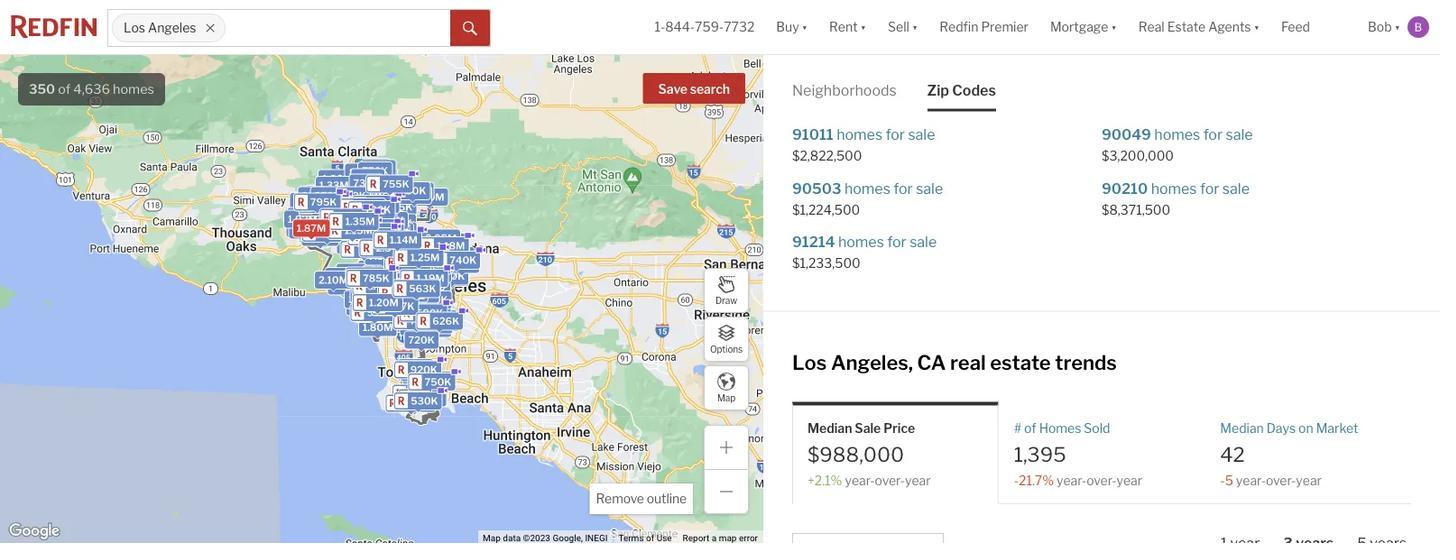 Task type: describe. For each thing, give the bounding box(es) containing it.
0 vertical spatial 1.37m
[[315, 219, 344, 230]]

0 vertical spatial 785k
[[368, 182, 394, 194]]

1.10m
[[358, 291, 386, 302]]

zip
[[928, 82, 950, 100]]

1 vertical spatial 925k
[[409, 300, 436, 312]]

0 vertical spatial 295k
[[294, 196, 321, 208]]

for for 91214
[[888, 233, 907, 251]]

280k
[[305, 198, 332, 210]]

1 horizontal spatial 510k
[[356, 201, 382, 213]]

1 vertical spatial 840k
[[317, 217, 345, 229]]

0 vertical spatial 1.31m
[[336, 225, 364, 237]]

0 horizontal spatial 2.20m
[[315, 219, 346, 231]]

0 vertical spatial 465k
[[356, 193, 384, 205]]

4.55m
[[329, 271, 361, 283]]

market
[[1317, 421, 1359, 437]]

1 1.06m from the top
[[362, 270, 392, 282]]

1.93m
[[364, 283, 394, 295]]

0 horizontal spatial 505k
[[357, 201, 385, 213]]

91011 homes for sale $2,822,500
[[793, 127, 936, 164]]

for for 91011
[[886, 127, 905, 144]]

1 horizontal spatial 1.35m
[[418, 244, 448, 255]]

0 vertical spatial 525k
[[395, 303, 422, 314]]

1 horizontal spatial 2.20m
[[363, 279, 394, 290]]

year for 42
[[1297, 473, 1323, 489]]

0 horizontal spatial 660k
[[368, 195, 396, 206]]

635k
[[353, 204, 380, 216]]

910k
[[379, 215, 404, 227]]

save search
[[659, 82, 730, 97]]

1 vertical spatial 1.31m
[[369, 294, 397, 306]]

1-844-759-7732
[[655, 19, 755, 35]]

4 units
[[377, 233, 411, 245]]

0 vertical spatial 1.80m
[[422, 249, 452, 261]]

0 vertical spatial 735k
[[353, 177, 380, 189]]

1.02m
[[288, 213, 318, 225]]

save search button
[[643, 73, 746, 104]]

1.71m
[[302, 226, 329, 237]]

1 vertical spatial 505k
[[414, 312, 441, 323]]

3.55m
[[352, 233, 383, 244]]

0 vertical spatial 325k
[[439, 272, 466, 283]]

3.40m
[[354, 288, 386, 300]]

1 horizontal spatial 640k
[[400, 304, 428, 316]]

mortgage ▾ button
[[1040, 0, 1128, 54]]

0 vertical spatial 900k
[[379, 254, 406, 266]]

- for 1,395
[[1014, 473, 1019, 489]]

$2,822,500
[[793, 149, 862, 164]]

sell ▾ button
[[878, 0, 929, 54]]

530k
[[411, 396, 438, 407]]

sale for 90503
[[916, 180, 944, 198]]

remove
[[596, 492, 644, 507]]

0 vertical spatial 515k
[[371, 187, 397, 198]]

42
[[1221, 443, 1246, 467]]

1 vertical spatial 1.08m
[[421, 264, 451, 275]]

0 vertical spatial 472k
[[444, 251, 470, 263]]

real estate agents ▾ link
[[1139, 0, 1260, 54]]

3.88m
[[378, 264, 410, 275]]

1 horizontal spatial 465k
[[417, 272, 445, 284]]

median for $988,000
[[808, 421, 853, 437]]

385k
[[380, 282, 407, 294]]

795k
[[310, 197, 337, 208]]

1 vertical spatial 900k
[[360, 298, 388, 309]]

los angeles, ca real estate trends
[[793, 351, 1118, 375]]

0 horizontal spatial 563k
[[409, 283, 436, 295]]

neighborhoods element
[[793, 67, 897, 112]]

redfin
[[940, 19, 979, 35]]

map region
[[0, 0, 938, 543]]

726k
[[365, 204, 391, 216]]

4.70m
[[293, 224, 325, 236]]

877k
[[401, 256, 427, 268]]

770k
[[362, 165, 388, 177]]

2.64m
[[372, 271, 404, 282]]

over- inside median sale price $988,000 +2.1% year-over-year
[[875, 473, 905, 489]]

670k
[[421, 268, 448, 280]]

2.34m
[[376, 243, 407, 254]]

mortgage
[[1051, 19, 1109, 35]]

1.16m
[[322, 222, 350, 234]]

1 vertical spatial 1.37m
[[389, 240, 418, 252]]

0 vertical spatial 1.75m
[[380, 262, 409, 274]]

1.48m
[[374, 301, 404, 313]]

788k
[[336, 212, 363, 224]]

1 vertical spatial 1.60m
[[376, 232, 407, 244]]

2.40m
[[373, 303, 405, 315]]

1.14m
[[390, 234, 418, 246]]

0 horizontal spatial 680k
[[367, 198, 395, 209]]

2.10m
[[319, 275, 348, 286]]

rent ▾ button
[[819, 0, 878, 54]]

0 horizontal spatial 950k
[[359, 308, 387, 320]]

549k
[[304, 214, 331, 225]]

2.85m
[[367, 229, 398, 241]]

1 vertical spatial 1.75m
[[351, 294, 381, 306]]

0 horizontal spatial 640k
[[353, 171, 381, 183]]

sale for 90049
[[1226, 127, 1254, 144]]

▾ for mortgage ▾
[[1112, 19, 1117, 35]]

feed button
[[1271, 0, 1358, 54]]

0 vertical spatial 695k
[[312, 214, 339, 226]]

1 vertical spatial 2.80m
[[350, 292, 382, 304]]

720k
[[408, 334, 435, 346]]

1 vertical spatial 510k
[[328, 220, 354, 232]]

sale for 91011
[[909, 127, 936, 144]]

523k
[[418, 291, 445, 302]]

626k
[[433, 316, 460, 327]]

0 horizontal spatial 710k
[[363, 195, 388, 207]]

$1,233,500
[[793, 256, 861, 271]]

0 vertical spatial 840k
[[327, 198, 355, 210]]

90049 homes for sale $3,200,000
[[1102, 127, 1254, 164]]

1 horizontal spatial 695k
[[419, 274, 446, 286]]

627k
[[355, 192, 381, 204]]

856k
[[362, 220, 389, 232]]

▾ for bob ▾
[[1395, 19, 1401, 35]]

year inside median sale price $988,000 +2.1% year-over-year
[[905, 473, 931, 489]]

1 vertical spatial 472k
[[401, 299, 428, 311]]

1.13m
[[419, 253, 447, 264]]

745k up the 725k
[[404, 186, 430, 197]]

745k up 338k
[[369, 199, 396, 210]]

520k
[[426, 313, 453, 325]]

price
[[884, 421, 916, 437]]

676k
[[399, 299, 425, 311]]

0 vertical spatial 1.87m
[[297, 223, 326, 234]]

1 vertical spatial 710k
[[400, 287, 425, 299]]

0 vertical spatial 1.18m
[[437, 240, 465, 252]]

1 vertical spatial 1.33m
[[305, 232, 335, 243]]

745k down 1.27m at the top of the page
[[449, 259, 476, 270]]

google image
[[5, 520, 64, 543]]

1 horizontal spatial 660k
[[400, 190, 428, 202]]

2.26m
[[370, 242, 401, 254]]

1 vertical spatial 630k
[[368, 226, 395, 238]]

179k
[[394, 296, 419, 307]]

0 vertical spatial 1.58m
[[392, 252, 422, 264]]

2 vertical spatial 1.37m
[[385, 272, 414, 284]]

3.49m
[[413, 265, 445, 277]]

year- for 42
[[1237, 473, 1267, 489]]

0 vertical spatial 1.08m
[[363, 211, 393, 223]]

1 horizontal spatial 295k
[[406, 370, 433, 381]]

940k
[[318, 200, 345, 212]]

1-
[[655, 19, 666, 35]]

1 vertical spatial 525k
[[404, 321, 431, 333]]

625k
[[367, 232, 394, 244]]

0 vertical spatial 1.19m
[[412, 257, 440, 269]]

2 vertical spatial 515k
[[411, 390, 436, 402]]

zip codes element
[[928, 67, 997, 112]]

18.0m
[[362, 264, 392, 275]]

490k
[[353, 198, 381, 209]]

1 vertical spatial 400k
[[411, 264, 438, 276]]

los for los angeles, ca real estate trends
[[793, 351, 827, 375]]

sell ▾
[[888, 19, 918, 35]]

0 vertical spatial 1.90m
[[350, 192, 381, 203]]

1-844-759-7732 link
[[655, 19, 755, 35]]

map button
[[704, 366, 749, 411]]

0 vertical spatial 630k
[[364, 183, 391, 195]]

real estate agents ▾ button
[[1128, 0, 1271, 54]]

map
[[718, 393, 736, 404]]

for for 90210
[[1201, 180, 1220, 198]]

angeles,
[[831, 351, 914, 375]]

sale
[[855, 421, 881, 437]]

# of homes sold 1,395 -21.7% year-over-year
[[1014, 421, 1143, 489]]

$1,224,500
[[793, 203, 861, 218]]

save
[[659, 82, 688, 97]]

▾ for buy ▾
[[802, 19, 808, 35]]

1 vertical spatial 1.58m
[[366, 285, 395, 297]]

1.23m
[[388, 269, 418, 281]]

759-
[[695, 19, 724, 35]]

55k
[[405, 367, 425, 379]]

885k
[[402, 362, 430, 374]]

outline
[[647, 492, 687, 507]]

0 vertical spatial 1.35m
[[345, 216, 375, 228]]



Task type: locate. For each thing, give the bounding box(es) containing it.
2 vertical spatial 400k
[[413, 315, 441, 326]]

homes for 90210
[[1152, 180, 1198, 198]]

0 horizontal spatial 735k
[[325, 201, 352, 213]]

1 vertical spatial 1.35m
[[418, 244, 448, 255]]

buy ▾ button
[[766, 0, 819, 54]]

1 horizontal spatial 820k
[[421, 375, 448, 387]]

over-
[[875, 473, 905, 489], [1087, 473, 1117, 489], [1267, 473, 1297, 489]]

2 1.06m from the top
[[362, 301, 392, 313]]

1 over- from the left
[[875, 473, 905, 489]]

1 vertical spatial of
[[1025, 421, 1037, 437]]

1 horizontal spatial 472k
[[444, 251, 470, 263]]

0 horizontal spatial 1.90m
[[350, 192, 381, 203]]

1 horizontal spatial 505k
[[414, 312, 441, 323]]

homes inside 90503 homes for sale $1,224,500
[[845, 180, 891, 198]]

sale
[[909, 127, 936, 144], [1226, 127, 1254, 144], [916, 180, 944, 198], [1223, 180, 1250, 198], [910, 233, 937, 251]]

year for 1,395
[[1117, 473, 1143, 489]]

1 vertical spatial 785k
[[363, 272, 390, 284]]

745k
[[404, 186, 430, 197], [363, 189, 389, 201], [369, 199, 396, 210], [449, 259, 476, 270]]

0 vertical spatial 505k
[[357, 201, 385, 213]]

sale down zip
[[909, 127, 936, 144]]

3.50m
[[367, 235, 399, 247]]

820k down 885k
[[421, 375, 448, 387]]

- inside the median days on market 42 -5 year-over-year
[[1221, 473, 1226, 489]]

3.60m
[[348, 294, 380, 305]]

90210 homes for sale $8,371,500
[[1102, 180, 1250, 218]]

922k
[[350, 214, 377, 226], [350, 214, 377, 226], [334, 222, 361, 234]]

1 vertical spatial 1.19m
[[417, 273, 445, 285]]

sale inside 91214 homes for sale $1,233,500
[[910, 233, 937, 251]]

1.33m down 790k
[[305, 232, 335, 243]]

338k
[[367, 211, 394, 223]]

over- down sold at the right
[[1087, 473, 1117, 489]]

500k
[[370, 179, 397, 191], [315, 199, 343, 210], [381, 207, 409, 219], [427, 241, 455, 252], [403, 364, 431, 376]]

0 horizontal spatial 1.60m
[[331, 195, 362, 207]]

1 horizontal spatial year
[[1117, 473, 1143, 489]]

1 horizontal spatial 680k
[[399, 185, 426, 197]]

year- for 1,395
[[1057, 473, 1087, 489]]

year- right 5
[[1237, 473, 1267, 489]]

for inside 90503 homes for sale $1,224,500
[[894, 180, 913, 198]]

▾ right rent
[[861, 19, 867, 35]]

year- right 21.7%
[[1057, 473, 1087, 489]]

350
[[29, 81, 55, 97]]

of for # of homes sold 1,395 -21.7% year-over-year
[[1025, 421, 1037, 437]]

0 horizontal spatial 695k
[[312, 214, 339, 226]]

1.50m
[[379, 221, 410, 233], [433, 238, 463, 250], [377, 253, 408, 265], [361, 305, 391, 317], [402, 398, 432, 410]]

search
[[690, 82, 730, 97]]

homes down 91011 homes for sale $2,822,500
[[845, 180, 891, 198]]

830k
[[402, 281, 429, 293]]

3 year from the left
[[1297, 473, 1323, 489]]

sale for 91214
[[910, 233, 937, 251]]

645k
[[361, 206, 388, 217]]

1 - from the left
[[1014, 473, 1019, 489]]

▾ for rent ▾
[[861, 19, 867, 35]]

1 horizontal spatial 1.87m
[[409, 256, 438, 268]]

3 year- from the left
[[1237, 473, 1267, 489]]

agents
[[1209, 19, 1252, 35]]

875k
[[420, 260, 447, 272]]

remove los angeles image
[[205, 23, 216, 33]]

1 vertical spatial 485k
[[409, 388, 436, 400]]

1.68m
[[379, 239, 409, 250]]

1 horizontal spatial los
[[793, 351, 827, 375]]

1 vertical spatial 1.80m
[[350, 301, 381, 313]]

4,636
[[73, 81, 110, 97]]

- down '1,395'
[[1014, 473, 1019, 489]]

2 median from the left
[[1221, 421, 1265, 437]]

of for 350 of 4,636 homes
[[58, 81, 71, 97]]

563k down 1.27m at the top of the page
[[447, 258, 474, 270]]

angeles
[[148, 20, 196, 36]]

3 over- from the left
[[1267, 473, 1297, 489]]

0 horizontal spatial 325k
[[408, 310, 435, 322]]

0 vertical spatial 710k
[[363, 195, 388, 207]]

▾ for sell ▾
[[913, 19, 918, 35]]

for down neighborhoods
[[886, 127, 905, 144]]

homes inside 91214 homes for sale $1,233,500
[[839, 233, 885, 251]]

units
[[355, 214, 380, 226], [355, 214, 380, 226], [386, 233, 411, 245], [381, 261, 406, 273], [363, 294, 388, 306]]

1 vertical spatial 1.90m
[[409, 257, 439, 268]]

765k
[[440, 256, 467, 268]]

1 vertical spatial 735k
[[325, 201, 352, 213]]

0 horizontal spatial median
[[808, 421, 853, 437]]

1 horizontal spatial year-
[[1057, 473, 1087, 489]]

2 - from the left
[[1221, 473, 1226, 489]]

- inside # of homes sold 1,395 -21.7% year-over-year
[[1014, 473, 1019, 489]]

377k
[[400, 393, 426, 405]]

of
[[58, 81, 71, 97], [1025, 421, 1037, 437]]

0 horizontal spatial 295k
[[294, 196, 321, 208]]

for up 90210 homes for sale $8,371,500
[[1204, 127, 1223, 144]]

homes inside 90210 homes for sale $8,371,500
[[1152, 180, 1198, 198]]

515k
[[371, 187, 397, 198], [389, 301, 414, 313], [411, 390, 436, 402]]

for down 91011 homes for sale $2,822,500
[[894, 180, 913, 198]]

of right #
[[1025, 421, 1037, 437]]

year inside the median days on market 42 -5 year-over-year
[[1297, 473, 1323, 489]]

0 horizontal spatial 1.04m
[[318, 204, 348, 216]]

for for 90503
[[894, 180, 913, 198]]

over- for 42
[[1267, 473, 1297, 489]]

0 horizontal spatial over-
[[875, 473, 905, 489]]

1 horizontal spatial 1.90m
[[409, 257, 439, 268]]

7732
[[724, 19, 755, 35]]

homes right 4,636
[[113, 81, 154, 97]]

90049
[[1102, 127, 1152, 144]]

0 horizontal spatial 1.18m
[[349, 273, 377, 285]]

0 vertical spatial 540k
[[428, 244, 455, 256]]

los for los angeles
[[124, 20, 145, 36]]

1.08m
[[363, 211, 393, 223], [421, 264, 451, 275]]

8.00m
[[378, 253, 410, 264]]

680k up the 725k
[[399, 185, 426, 197]]

2.73m
[[347, 236, 378, 248]]

0 horizontal spatial 1.31m
[[336, 225, 364, 237]]

1.01m
[[420, 250, 448, 262]]

1.43m
[[364, 304, 393, 316]]

563k up the "568k" at the bottom left of the page
[[409, 283, 436, 295]]

median up 42
[[1221, 421, 1265, 437]]

1.18m up the 445k
[[437, 240, 465, 252]]

1 vertical spatial 540k
[[415, 392, 443, 404]]

2 over- from the left
[[1087, 473, 1117, 489]]

2 year from the left
[[1117, 473, 1143, 489]]

homes for 91011
[[837, 127, 883, 144]]

over- down $988,000
[[875, 473, 905, 489]]

1.78m
[[369, 280, 398, 292]]

sale down "90049 homes for sale $3,200,000"
[[1223, 180, 1250, 198]]

680k up 338k
[[367, 198, 395, 209]]

760k
[[396, 267, 423, 279]]

None search field
[[226, 10, 450, 46]]

1 vertical spatial 640k
[[400, 304, 428, 316]]

912k
[[302, 190, 327, 202]]

0 vertical spatial 1.33m
[[319, 180, 349, 191]]

0 horizontal spatial 1.87m
[[297, 223, 326, 234]]

for down "90049 homes for sale $3,200,000"
[[1201, 180, 1220, 198]]

1 median from the left
[[808, 421, 853, 437]]

over- for 1,395
[[1087, 473, 1117, 489]]

908k
[[318, 216, 346, 228]]

3 ▾ from the left
[[913, 19, 918, 35]]

of right the '350'
[[58, 81, 71, 97]]

on
[[1299, 421, 1314, 437]]

855k
[[344, 211, 372, 223]]

sale inside 91011 homes for sale $2,822,500
[[909, 127, 936, 144]]

0 horizontal spatial of
[[58, 81, 71, 97]]

for inside 91011 homes for sale $2,822,500
[[886, 127, 905, 144]]

2 horizontal spatial over-
[[1267, 473, 1297, 489]]

2.28m
[[381, 278, 412, 290]]

list box
[[793, 534, 944, 543]]

feed
[[1282, 19, 1311, 35]]

0 vertical spatial 485k
[[422, 319, 449, 331]]

1 vertical spatial 950k
[[359, 308, 387, 320]]

710k
[[363, 195, 388, 207], [400, 287, 425, 299]]

for inside 90210 homes for sale $8,371,500
[[1201, 180, 1220, 198]]

0 vertical spatial 2.80m
[[369, 276, 400, 288]]

los
[[124, 20, 145, 36], [793, 351, 827, 375]]

▾ right sell
[[913, 19, 918, 35]]

1.55m
[[388, 270, 418, 281]]

for inside "90049 homes for sale $3,200,000"
[[1204, 127, 1223, 144]]

mortgage ▾ button
[[1051, 0, 1117, 54]]

1 vertical spatial 325k
[[408, 310, 435, 322]]

year- inside # of homes sold 1,395 -21.7% year-over-year
[[1057, 473, 1087, 489]]

4
[[377, 233, 384, 245]]

median inside median sale price $988,000 +2.1% year-over-year
[[808, 421, 853, 437]]

2 ▾ from the left
[[861, 19, 867, 35]]

3.18m
[[383, 225, 413, 237], [383, 226, 413, 237]]

for
[[886, 127, 905, 144], [1204, 127, 1223, 144], [894, 180, 913, 198], [1201, 180, 1220, 198], [888, 233, 907, 251]]

27.0m
[[341, 267, 371, 278]]

homes for 90503
[[845, 180, 891, 198]]

0 vertical spatial 400k
[[415, 247, 443, 258]]

homes for 90049
[[1155, 127, 1201, 144]]

▾ right "bob"
[[1395, 19, 1401, 35]]

1.65m
[[361, 302, 391, 314]]

325k
[[439, 272, 466, 283], [408, 310, 435, 322]]

sale up 90210 homes for sale $8,371,500
[[1226, 127, 1254, 144]]

year- inside the median days on market 42 -5 year-over-year
[[1237, 473, 1267, 489]]

1.18m up 1.85m
[[349, 273, 377, 285]]

1 vertical spatial 820k
[[421, 375, 448, 387]]

0 vertical spatial 820k
[[366, 188, 393, 200]]

homes up $1,233,500 on the top of page
[[839, 233, 885, 251]]

844-
[[666, 19, 695, 35]]

5 ▾ from the left
[[1254, 19, 1260, 35]]

735k up "595k"
[[325, 201, 352, 213]]

▾ right buy
[[802, 19, 808, 35]]

2 horizontal spatial year-
[[1237, 473, 1267, 489]]

year- inside median sale price $988,000 +2.1% year-over-year
[[845, 473, 875, 489]]

user photo image
[[1408, 16, 1430, 38]]

1.39m
[[358, 224, 388, 235]]

840k
[[327, 198, 355, 210], [317, 217, 345, 229]]

0 vertical spatial 950k
[[390, 279, 417, 291]]

2 year- from the left
[[1057, 473, 1087, 489]]

1.95m
[[318, 227, 348, 239]]

homes up $3,200,000
[[1155, 127, 1201, 144]]

year inside # of homes sold 1,395 -21.7% year-over-year
[[1117, 473, 1143, 489]]

- down 42
[[1221, 473, 1226, 489]]

1 horizontal spatial 950k
[[390, 279, 417, 291]]

1 vertical spatial los
[[793, 351, 827, 375]]

540k
[[428, 244, 455, 256], [415, 392, 443, 404]]

buy ▾ button
[[777, 0, 808, 54]]

1 vertical spatial 1.18m
[[349, 273, 377, 285]]

zip codes
[[928, 82, 997, 100]]

555k
[[362, 199, 389, 211]]

1.33m up the 795k
[[319, 180, 349, 191]]

sale for 90210
[[1223, 180, 1250, 198]]

0 vertical spatial 925k
[[383, 226, 410, 238]]

over- right 5
[[1267, 473, 1297, 489]]

- for 42
[[1221, 473, 1226, 489]]

1 vertical spatial 695k
[[419, 274, 446, 286]]

homes for 91214
[[839, 233, 885, 251]]

homes up $2,822,500 on the right of page
[[837, 127, 883, 144]]

for down 90503 homes for sale $1,224,500
[[888, 233, 907, 251]]

0 vertical spatial los
[[124, 20, 145, 36]]

0 horizontal spatial 472k
[[401, 299, 428, 311]]

308k
[[406, 299, 434, 311]]

sale inside 90210 homes for sale $8,371,500
[[1223, 180, 1250, 198]]

1 vertical spatial 1.87m
[[409, 256, 438, 268]]

neighborhoods
[[793, 82, 897, 100]]

0 vertical spatial 1.60m
[[331, 195, 362, 207]]

1 horizontal spatial 735k
[[353, 177, 380, 189]]

560k
[[364, 231, 392, 243], [416, 289, 444, 301], [421, 294, 448, 306]]

1 vertical spatial 1.04m
[[374, 278, 405, 289]]

1 vertical spatial 563k
[[409, 283, 436, 295]]

l
[[834, 32, 837, 49]]

for for 90049
[[1204, 127, 1223, 144]]

4 ▾ from the left
[[1112, 19, 1117, 35]]

los left angeles
[[124, 20, 145, 36]]

790k
[[302, 217, 329, 229]]

1 horizontal spatial 563k
[[447, 258, 474, 270]]

0 horizontal spatial 1.30m
[[362, 272, 392, 284]]

418k
[[375, 222, 400, 234]]

925k
[[383, 226, 410, 238], [409, 300, 436, 312]]

0 vertical spatial 1.30m
[[407, 256, 437, 267]]

over- inside the median days on market 42 -5 year-over-year
[[1267, 473, 1297, 489]]

21.7%
[[1019, 473, 1054, 489]]

900k
[[379, 254, 406, 266], [360, 298, 388, 309]]

1 horizontal spatial -
[[1221, 473, 1226, 489]]

▾ right 'mortgage'
[[1112, 19, 1117, 35]]

$988,000
[[808, 443, 905, 467]]

1 vertical spatial 515k
[[389, 301, 414, 313]]

1 horizontal spatial 1.04m
[[374, 278, 405, 289]]

median up $988,000
[[808, 421, 853, 437]]

submit search image
[[463, 21, 478, 36]]

620k
[[365, 163, 392, 175], [383, 196, 410, 208], [401, 290, 428, 301], [414, 302, 442, 314]]

425k
[[418, 305, 445, 317]]

homes down "90049 homes for sale $3,200,000"
[[1152, 180, 1198, 198]]

1 year from the left
[[905, 473, 931, 489]]

580k
[[416, 308, 444, 319]]

735k down 770k
[[353, 177, 380, 189]]

los left angeles,
[[793, 351, 827, 375]]

median for 42
[[1221, 421, 1265, 437]]

745k up 726k at left top
[[363, 189, 389, 201]]

median inside the median days on market 42 -5 year-over-year
[[1221, 421, 1265, 437]]

sale down 90503 homes for sale $1,224,500
[[910, 233, 937, 251]]

sale down 91011 homes for sale $2,822,500
[[916, 180, 944, 198]]

820k up 726k at left top
[[366, 188, 393, 200]]

90503
[[793, 180, 842, 198]]

752k
[[340, 190, 366, 202]]

785k
[[368, 182, 394, 194], [363, 272, 390, 284]]

3.15m
[[332, 271, 361, 283]]

1.61m
[[356, 295, 384, 307]]

rent ▾
[[830, 19, 867, 35]]

1 vertical spatial 2.20m
[[363, 279, 394, 290]]

2 vertical spatial 1.80m
[[363, 322, 393, 334]]

1 year- from the left
[[845, 473, 875, 489]]

91214
[[793, 233, 836, 251]]

1 horizontal spatial 1.08m
[[421, 264, 451, 275]]

5
[[1226, 473, 1234, 489]]

1.70m
[[369, 221, 399, 233], [356, 228, 385, 240], [395, 288, 424, 299]]

sale inside "90049 homes for sale $3,200,000"
[[1226, 127, 1254, 144]]

465k
[[356, 193, 384, 205], [417, 272, 445, 284]]

6 ▾ from the left
[[1395, 19, 1401, 35]]

of inside # of homes sold 1,395 -21.7% year-over-year
[[1025, 421, 1037, 437]]

0 horizontal spatial 820k
[[366, 188, 393, 200]]

over- inside # of homes sold 1,395 -21.7% year-over-year
[[1087, 473, 1117, 489]]

1.38m
[[436, 240, 466, 252], [363, 293, 393, 305], [368, 304, 397, 316]]

3.33m
[[341, 240, 372, 252]]

1 ▾ from the left
[[802, 19, 808, 35]]

homes inside 91011 homes for sale $2,822,500
[[837, 127, 883, 144]]

1 horizontal spatial of
[[1025, 421, 1037, 437]]

draw button
[[704, 268, 749, 313]]

sale inside 90503 homes for sale $1,224,500
[[916, 180, 944, 198]]

2 horizontal spatial year
[[1297, 473, 1323, 489]]

360k
[[426, 313, 454, 325]]

remove outline
[[596, 492, 687, 507]]

median
[[808, 421, 853, 437], [1221, 421, 1265, 437]]

▾ right agents
[[1254, 19, 1260, 35]]

year- down $988,000
[[845, 473, 875, 489]]

835k
[[360, 308, 387, 320]]

for inside 91214 homes for sale $1,233,500
[[888, 233, 907, 251]]

homes inside "90049 homes for sale $3,200,000"
[[1155, 127, 1201, 144]]



Task type: vqa. For each thing, say whether or not it's contained in the screenshot.
bottommost 840K
yes



